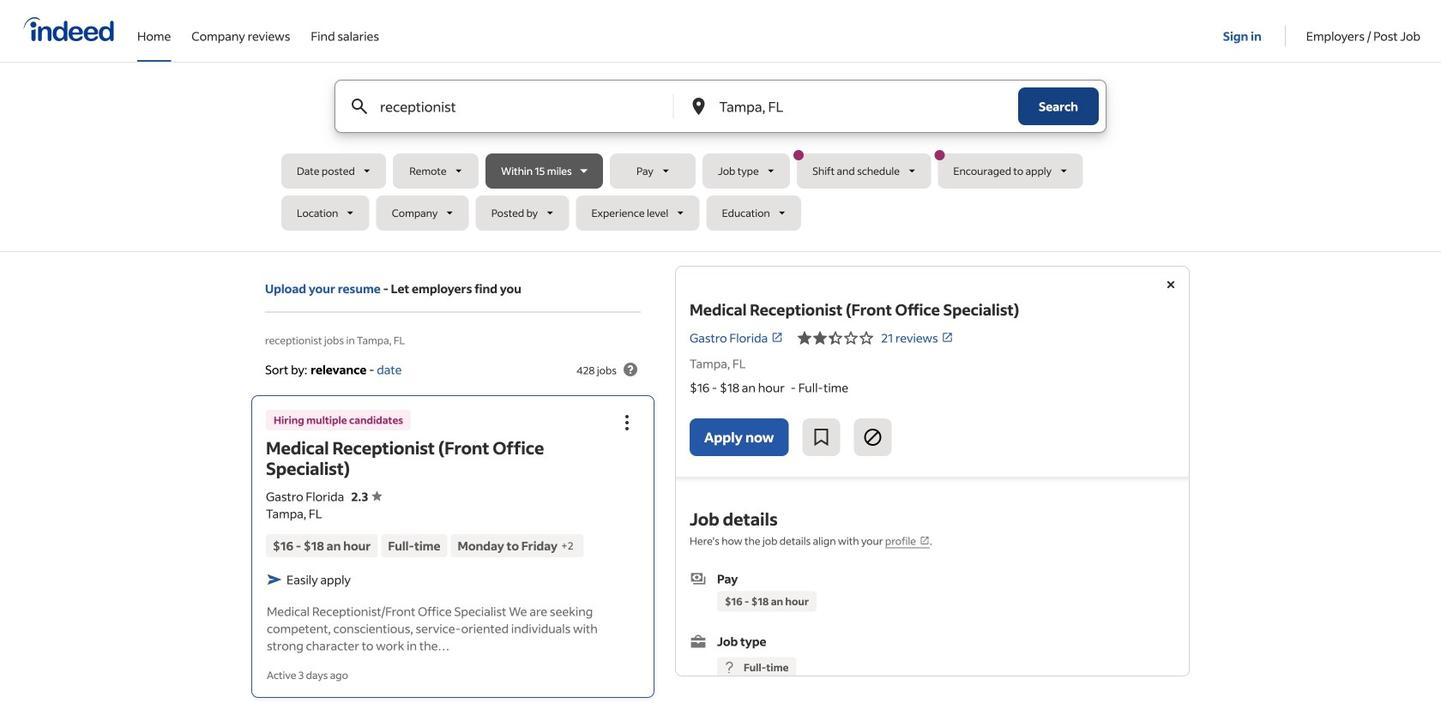 Task type: locate. For each thing, give the bounding box(es) containing it.
gastro florida (opens in a new tab) image
[[772, 332, 784, 344]]

search: Job title, keywords, or company text field
[[377, 81, 645, 132]]

save this job image
[[811, 427, 832, 448]]

close job details image
[[1161, 275, 1182, 295]]

2.3 out of 5 stars image
[[797, 328, 875, 348]]

job preferences (opens in a new window) image
[[920, 536, 930, 546]]

None search field
[[281, 80, 1160, 238]]



Task type: describe. For each thing, give the bounding box(es) containing it.
not interested image
[[863, 427, 883, 448]]

missing qualification image
[[722, 660, 737, 676]]

help icon image
[[620, 360, 641, 380]]

Edit location text field
[[716, 81, 984, 132]]

2.3 out of five stars rating image
[[351, 489, 382, 504]]

job actions for medical receptionist (front office specialist) is collapsed image
[[617, 413, 638, 433]]

2.3 out of 5 stars. link to 21 reviews company ratings (opens in a new tab) image
[[942, 332, 954, 344]]



Task type: vqa. For each thing, say whether or not it's contained in the screenshot.
help icon at the left bottom of the page
yes



